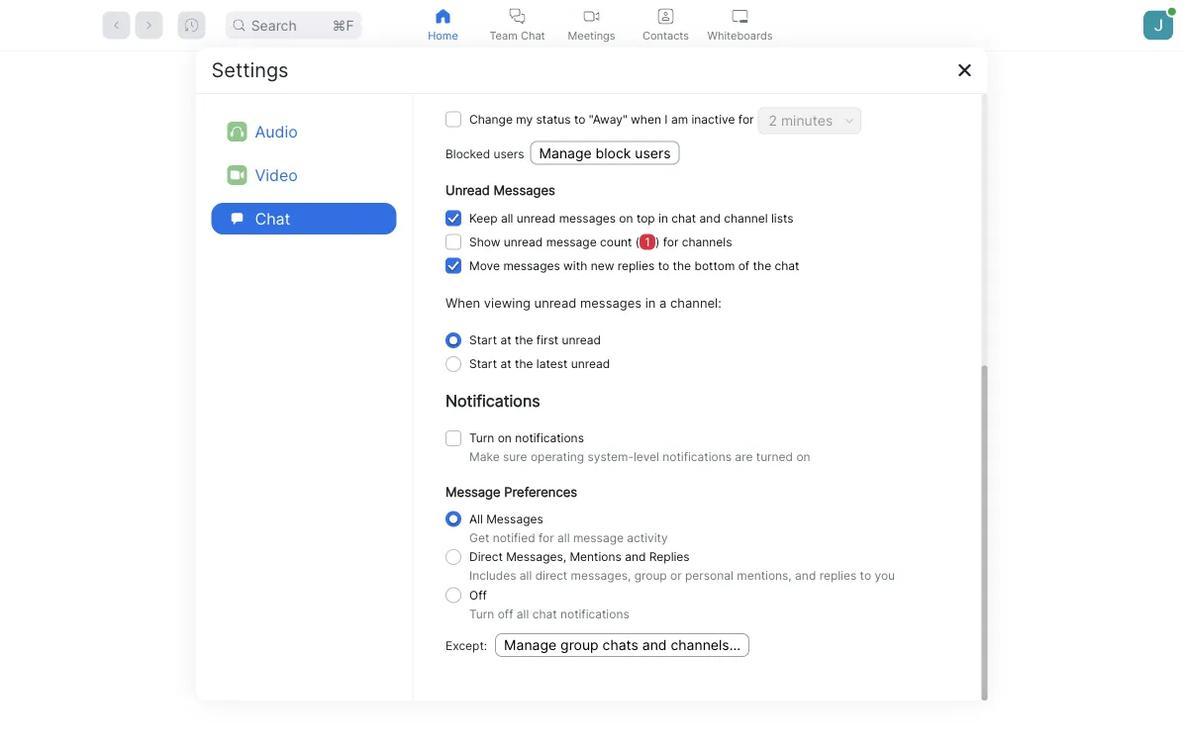 Task type: describe. For each thing, give the bounding box(es) containing it.
direct
[[535, 569, 567, 583]]

meetings
[[568, 29, 616, 42]]

group inside button
[[560, 637, 599, 654]]

meetings button
[[555, 0, 629, 51]]

move
[[469, 258, 500, 273]]

team chat image
[[510, 8, 526, 24]]

0 horizontal spatial on
[[497, 431, 512, 446]]

move messages with new replies to the bottom of the chat
[[469, 258, 799, 273]]

notifications
[[445, 392, 540, 411]]

message
[[445, 484, 500, 500]]

manage group chats and channels... button
[[495, 634, 750, 658]]

turn off all chat notifications
[[469, 607, 629, 622]]

message inside option group
[[573, 531, 624, 545]]

1 horizontal spatial to
[[658, 258, 669, 273]]

channel
[[724, 211, 768, 225]]

turned
[[756, 450, 793, 465]]

message preferences, direct messages, mentions and replies, includes all direct messages, group or personal mentions, and replies to you image
[[445, 550, 461, 566]]

on inside "element"
[[619, 211, 633, 225]]

2 vertical spatial on
[[796, 450, 811, 465]]

and inside "element"
[[700, 211, 721, 225]]

1
[[645, 235, 650, 249]]

video on image
[[230, 168, 244, 182]]

whiteboard small image
[[733, 8, 748, 24]]

whiteboards button
[[703, 0, 778, 51]]

all messages
[[469, 512, 543, 527]]

03:29
[[668, 220, 777, 268]]

team chat image
[[510, 8, 526, 24]]

keep
[[469, 211, 497, 225]]

(
[[635, 235, 640, 249]]

start for start at the latest unread
[[469, 357, 497, 371]]

all down messages,
[[519, 569, 532, 583]]

a inside the home tab panel
[[748, 473, 756, 490]]

and right "mentions,"
[[795, 569, 816, 583]]

video
[[255, 165, 298, 185]]

turn for turn on notifications
[[469, 431, 494, 446]]

and down the activity
[[625, 550, 646, 565]]

off
[[497, 607, 513, 622]]

users inside button
[[635, 145, 671, 162]]

1 vertical spatial notifications
[[663, 450, 732, 465]]

turn for turn off all chat notifications
[[469, 607, 494, 622]]

0 vertical spatial message
[[546, 235, 597, 249]]

replies
[[649, 550, 690, 565]]

at for latest
[[500, 357, 511, 371]]

. show link preview element
[[469, 74, 570, 98]]

unread messages
[[445, 183, 555, 198]]

pm
[[789, 220, 849, 268]]

when viewing unread messages in a channel:, start at the first unread image
[[445, 333, 461, 349]]

add a calendar
[[717, 473, 816, 490]]

home
[[428, 29, 459, 42]]

all inside "element"
[[501, 211, 513, 225]]

0 vertical spatial a
[[659, 296, 667, 311]]

chat inside "element"
[[672, 211, 696, 225]]

:
[[484, 639, 487, 654]]

Message Preferences, Off, Turn off all chat notifications button
[[445, 588, 461, 604]]

latest
[[536, 357, 568, 371]]

)
[[655, 235, 660, 249]]

1 vertical spatial in
[[645, 296, 656, 311]]

direct messages, mentions and replies
[[469, 550, 690, 565]]

add a calendar link
[[701, 473, 816, 490]]

off
[[469, 588, 487, 603]]

and inside button
[[642, 637, 667, 654]]

with
[[563, 258, 587, 273]]

activity
[[627, 531, 668, 545]]

unread right latest
[[571, 357, 610, 371]]

messages for all
[[559, 211, 616, 225]]

channel:
[[670, 296, 722, 311]]

video on image for the video link
[[227, 165, 247, 185]]

the right of
[[753, 258, 771, 273]]

i
[[665, 112, 668, 126]]

unread inside "element"
[[517, 211, 556, 225]]

to inside option group
[[860, 569, 871, 583]]

my
[[516, 112, 533, 126]]

make sure operating system-level notifications are turned on
[[469, 450, 811, 465]]

change
[[469, 112, 513, 126]]

in inside unread messages. keep all unread messages on top in chat and channel lists "element"
[[658, 211, 668, 225]]

all
[[469, 512, 483, 527]]

messages for unread messages
[[493, 183, 555, 198]]

the left bottom
[[673, 258, 691, 273]]

top
[[636, 211, 655, 225]]

calendar
[[760, 473, 816, 490]]

inactive
[[692, 112, 735, 126]]

2023
[[814, 272, 846, 288]]

Message Preferences, All Messages, Get notified for all message activity button
[[445, 512, 461, 528]]

. show unread message count for channels element
[[469, 230, 732, 254]]

messages,
[[571, 569, 631, 583]]

home button
[[406, 0, 481, 51]]

get notified for all message activity
[[469, 531, 668, 545]]

tab list containing home
[[406, 0, 778, 51]]

add
[[717, 473, 744, 490]]

system-
[[588, 450, 634, 465]]

lists
[[771, 211, 794, 225]]

. change my status to "away" when i am inactive for element
[[469, 108, 754, 131]]

calendar add calendar image
[[701, 475, 713, 488]]

start for start at the first unread
[[469, 333, 497, 348]]

of
[[738, 258, 750, 273]]

unread right show
[[504, 235, 543, 249]]

"away"
[[589, 112, 627, 126]]

When viewing unread messages in a channel:, Start at the latest unread button
[[445, 356, 461, 372]]

contacts button
[[629, 0, 703, 51]]

whiteboards
[[708, 29, 773, 42]]

the down start at the first unread in the top of the page
[[515, 357, 533, 371]]

preferences
[[504, 484, 577, 500]]

option group containing start at the first unread
[[445, 329, 951, 376]]

except :
[[445, 639, 487, 654]]

1 vertical spatial messages
[[503, 258, 560, 273]]

at for first
[[500, 333, 511, 348]]

team chat button
[[481, 0, 555, 51]]

group inside option group
[[634, 569, 667, 583]]

replies inside option group
[[820, 569, 857, 583]]

level
[[634, 450, 659, 465]]

chat inside settings tab list
[[255, 209, 291, 228]]



Task type: locate. For each thing, give the bounding box(es) containing it.
1 at from the top
[[500, 333, 511, 348]]

when
[[631, 112, 661, 126]]

2 horizontal spatial chat
[[775, 258, 799, 273]]

turn down off at the left bottom
[[469, 607, 494, 622]]

on up 'calendar'
[[796, 450, 811, 465]]

unread
[[517, 211, 556, 225], [504, 235, 543, 249], [534, 296, 576, 311], [562, 333, 601, 348], [571, 357, 610, 371]]

2 start from the top
[[469, 357, 497, 371]]

1 vertical spatial for
[[663, 235, 679, 249]]

for inside option group
[[538, 531, 554, 545]]

0 vertical spatial in
[[658, 211, 668, 225]]

keep all unread messages on top in chat and channel lists
[[469, 211, 794, 225]]

manage down turn off all chat notifications
[[504, 637, 556, 654]]

manage for manage block users
[[539, 145, 592, 162]]

2 vertical spatial for
[[538, 531, 554, 545]]

mentions,
[[737, 569, 792, 583]]

. move messages with new replies to the bottom of the chat element
[[469, 254, 799, 278]]

1 horizontal spatial a
[[748, 473, 756, 490]]

group left "chats"
[[560, 637, 599, 654]]

messages up notified
[[486, 512, 543, 527]]

chat down 'video'
[[255, 209, 291, 228]]

all
[[501, 211, 513, 225], [557, 531, 570, 545], [519, 569, 532, 583], [517, 607, 529, 622]]

1 vertical spatial replies
[[820, 569, 857, 583]]

team
[[490, 29, 518, 42]]

chat link
[[212, 203, 397, 235]]

1 vertical spatial chat
[[775, 258, 799, 273]]

team chat
[[490, 29, 545, 42]]

0 vertical spatial group
[[634, 569, 667, 583]]

profile contact image
[[658, 8, 674, 24], [658, 8, 674, 24]]

message preferences
[[445, 484, 577, 500]]

the left first
[[515, 333, 533, 348]]

when
[[445, 296, 480, 311]]

to left you
[[860, 569, 871, 583]]

except
[[445, 639, 484, 654]]

in right top
[[658, 211, 668, 225]]

chat image
[[227, 209, 247, 229], [231, 213, 243, 225]]

avatar image
[[1144, 10, 1174, 40]]

count
[[600, 235, 632, 249]]

2 horizontal spatial to
[[860, 569, 871, 583]]

settings
[[212, 58, 289, 82]]

manage for manage group chats and channels...
[[504, 637, 556, 654]]

video link
[[212, 160, 397, 191]]

0 vertical spatial chat
[[521, 29, 545, 42]]

mentions
[[570, 550, 621, 565]]

2 vertical spatial to
[[860, 569, 871, 583]]

magnifier image
[[233, 19, 245, 31], [233, 19, 245, 31]]

messages for all messages
[[486, 512, 543, 527]]

a left channel:
[[659, 296, 667, 311]]

or
[[670, 569, 682, 583]]

0 horizontal spatial users
[[493, 147, 524, 161]]

all right the keep
[[501, 211, 513, 225]]

operating
[[530, 450, 584, 465]]

2 horizontal spatial on
[[796, 450, 811, 465]]

notifications down messages,
[[560, 607, 629, 622]]

message up with at the top
[[546, 235, 597, 249]]

2 option group from the top
[[445, 508, 951, 622]]

replies
[[617, 258, 655, 273], [820, 569, 857, 583]]

group left 'or'
[[634, 569, 667, 583]]

1 vertical spatial on
[[497, 431, 512, 446]]

1 vertical spatial manage
[[504, 637, 556, 654]]

0 horizontal spatial for
[[538, 531, 554, 545]]

1 vertical spatial start
[[469, 357, 497, 371]]

1 option group from the top
[[445, 329, 951, 376]]

status
[[536, 112, 571, 126]]

0 vertical spatial messages
[[559, 211, 616, 225]]

messages left with at the top
[[503, 258, 560, 273]]

turn up make
[[469, 431, 494, 446]]

unread right first
[[562, 333, 601, 348]]

for right )
[[663, 235, 679, 249]]

home tab panel
[[0, 52, 1184, 749]]

messages down new
[[580, 296, 642, 311]]

messages for viewing
[[580, 296, 642, 311]]

for right inactive
[[738, 112, 754, 126]]

at
[[500, 333, 511, 348], [500, 357, 511, 371]]

1 vertical spatial group
[[560, 637, 599, 654]]

unread
[[445, 183, 490, 198]]

first
[[536, 333, 558, 348]]

1 horizontal spatial on
[[619, 211, 633, 225]]

tab list
[[406, 0, 778, 51]]

video on image for the meetings button
[[584, 8, 600, 24]]

chat
[[521, 29, 545, 42], [255, 209, 291, 228]]

0 horizontal spatial replies
[[617, 258, 655, 273]]

. turn on notifications element
[[469, 427, 584, 451]]

all up the direct messages, mentions and replies
[[557, 531, 570, 545]]

chats
[[602, 637, 638, 654]]

0 vertical spatial manage
[[539, 145, 592, 162]]

1 horizontal spatial chat
[[521, 29, 545, 42]]

option group containing all messages
[[445, 508, 951, 622]]

2 horizontal spatial for
[[738, 112, 754, 126]]

the
[[673, 258, 691, 273], [753, 258, 771, 273], [515, 333, 533, 348], [515, 357, 533, 371]]

in down . move messages with new replies to the bottom of the chat element at the top
[[645, 296, 656, 311]]

message preferences, off, turn off all chat notifications image
[[445, 588, 461, 604]]

to right "status"
[[574, 112, 585, 126]]

start at the latest unread
[[469, 357, 610, 371]]

message up mentions
[[573, 531, 624, 545]]

1 vertical spatial a
[[748, 473, 756, 490]]

0 vertical spatial notifications
[[515, 431, 584, 446]]

manage
[[539, 145, 592, 162], [504, 637, 556, 654]]

at down viewing
[[500, 333, 511, 348]]

am
[[671, 112, 688, 126]]

option group
[[445, 329, 951, 376], [445, 508, 951, 622]]

0 horizontal spatial chat
[[532, 607, 557, 622]]

notifications inside option group
[[560, 607, 629, 622]]

for up messages,
[[538, 531, 554, 545]]

notifications
[[515, 431, 584, 446], [663, 450, 732, 465], [560, 607, 629, 622]]

Message Preferences, Direct Messages, Mentions and Replies, Includes all direct messages, group or personal mentions, and replies to you button
[[445, 550, 461, 566]]

1 horizontal spatial in
[[658, 211, 668, 225]]

1 turn from the top
[[469, 431, 494, 446]]

when viewing unread messages in a channel:, start at the latest unread image
[[445, 356, 461, 372]]

replies down (
[[617, 258, 655, 273]]

bottom
[[694, 258, 735, 273]]

0 vertical spatial messages
[[493, 183, 555, 198]]

unread messages. keep all unread messages on top in chat and channel lists element
[[469, 206, 794, 230]]

1 vertical spatial to
[[658, 258, 669, 273]]

notifications up calendar add calendar icon
[[663, 450, 732, 465]]

1 vertical spatial option group
[[445, 508, 951, 622]]

when viewing unread messages in a channel:
[[445, 296, 722, 311]]

messages
[[559, 211, 616, 225], [503, 258, 560, 273], [580, 296, 642, 311]]

on left top
[[619, 211, 633, 225]]

block
[[596, 145, 631, 162]]

change my status to "away" when i am inactive for
[[469, 112, 754, 126]]

personal
[[685, 569, 734, 583]]

1 horizontal spatial replies
[[820, 569, 857, 583]]

on up sure
[[497, 431, 512, 446]]

0 horizontal spatial to
[[574, 112, 585, 126]]

notifications inside . turn on notifications element
[[515, 431, 584, 446]]

join
[[434, 360, 461, 377]]

0 horizontal spatial in
[[645, 296, 656, 311]]

0 vertical spatial for
[[738, 112, 754, 126]]

start right the when viewing unread messages in a channel:, start at the first unread icon in the left of the page
[[469, 333, 497, 348]]

manage block users
[[539, 145, 671, 162]]

a right add
[[748, 473, 756, 490]]

messages inside "element"
[[559, 211, 616, 225]]

chat right of
[[775, 258, 799, 273]]

manage down "status"
[[539, 145, 592, 162]]

2 vertical spatial chat
[[532, 607, 557, 622]]

0 vertical spatial on
[[619, 211, 633, 225]]

in
[[658, 211, 668, 225], [645, 296, 656, 311]]

sure
[[503, 450, 527, 465]]

chat inside button
[[521, 29, 545, 42]]

0 vertical spatial replies
[[617, 258, 655, 273]]

1 vertical spatial turn
[[469, 607, 494, 622]]

start
[[469, 333, 497, 348], [469, 357, 497, 371]]

video on image inside the video link
[[227, 165, 247, 185]]

0 vertical spatial at
[[500, 333, 511, 348]]

messages,
[[506, 550, 566, 565]]

headphone image
[[227, 122, 247, 142], [230, 125, 244, 139]]

⌘f
[[332, 17, 354, 34]]

search
[[251, 17, 297, 34]]

03:29 pm monday, november 27, 2023
[[668, 220, 849, 288]]

chat down team chat icon
[[521, 29, 545, 42]]

manage inside manage group chats and channels... button
[[504, 637, 556, 654]]

chat inside option group
[[532, 607, 557, 622]]

plus squircle image
[[426, 279, 469, 323]]

message preferences, all messages, get notified for all message activity image
[[445, 512, 461, 528]]

1 horizontal spatial chat
[[672, 211, 696, 225]]

november
[[727, 272, 790, 288]]

online image
[[1169, 8, 1177, 16], [1169, 8, 1177, 16]]

make
[[469, 450, 500, 465]]

unread up first
[[534, 296, 576, 311]]

all right off
[[517, 607, 529, 622]]

users up unread messages at left top
[[493, 147, 524, 161]]

messages inside option group
[[486, 512, 543, 527]]

manage inside manage block users button
[[539, 145, 592, 162]]

1 vertical spatial messages
[[486, 512, 543, 527]]

0 vertical spatial turn
[[469, 431, 494, 446]]

and right "chats"
[[642, 637, 667, 654]]

at down start at the first unread in the top of the page
[[500, 357, 511, 371]]

0 vertical spatial start
[[469, 333, 497, 348]]

notified
[[493, 531, 535, 545]]

0 horizontal spatial a
[[659, 296, 667, 311]]

2 vertical spatial messages
[[580, 296, 642, 311]]

2 vertical spatial notifications
[[560, 607, 629, 622]]

audio
[[255, 122, 298, 141]]

notifications up operating
[[515, 431, 584, 446]]

messages
[[493, 183, 555, 198], [486, 512, 543, 527]]

replies left you
[[820, 569, 857, 583]]

unread down unread messages at left top
[[517, 211, 556, 225]]

viewing
[[484, 296, 530, 311]]

blocked
[[445, 147, 490, 161]]

new
[[591, 258, 614, 273]]

0 horizontal spatial chat
[[255, 209, 291, 228]]

chat up channels on the top of page
[[672, 211, 696, 225]]

0 vertical spatial option group
[[445, 329, 951, 376]]

channels...
[[671, 637, 741, 654]]

blocked users
[[445, 147, 524, 161]]

1 horizontal spatial for
[[663, 235, 679, 249]]

When viewing unread messages in a channel:, Start at the first unread button
[[445, 333, 461, 349]]

video on image
[[584, 8, 600, 24], [584, 8, 600, 24], [227, 165, 247, 185]]

whiteboard small image
[[733, 8, 748, 24]]

plus squircle image
[[426, 279, 469, 323]]

None button
[[445, 112, 461, 127], [445, 210, 461, 226], [445, 234, 461, 250], [445, 258, 461, 274], [445, 431, 461, 447], [445, 112, 461, 127], [445, 210, 461, 226], [445, 234, 461, 250], [445, 258, 461, 274], [445, 431, 461, 447]]

1 horizontal spatial group
[[634, 569, 667, 583]]

settings tab list
[[212, 110, 397, 241]]

1 start from the top
[[469, 333, 497, 348]]

2 turn from the top
[[469, 607, 494, 622]]

messages up show unread message count ( 1 ) for channels
[[559, 211, 616, 225]]

0 vertical spatial chat
[[672, 211, 696, 225]]

1 horizontal spatial users
[[635, 145, 671, 162]]

direct
[[469, 550, 503, 565]]

show unread message count ( 1 ) for channels
[[469, 235, 732, 249]]

calendar add calendar image
[[701, 475, 713, 488]]

manage block users button
[[530, 141, 680, 165]]

users down when
[[635, 145, 671, 162]]

to down )
[[658, 258, 669, 273]]

channels
[[682, 235, 732, 249]]

home small image
[[435, 8, 451, 24], [435, 8, 451, 24]]

0 horizontal spatial group
[[560, 637, 599, 654]]

1 vertical spatial at
[[500, 357, 511, 371]]

and up channels on the top of page
[[700, 211, 721, 225]]

on
[[619, 211, 633, 225], [497, 431, 512, 446], [796, 450, 811, 465]]

1 vertical spatial message
[[573, 531, 624, 545]]

show
[[469, 235, 500, 249]]

close image
[[958, 62, 973, 78], [958, 62, 973, 78]]

1 vertical spatial chat
[[255, 209, 291, 228]]

manage group chats and channels...
[[504, 637, 741, 654]]

turn on notifications
[[469, 431, 584, 446]]

2 at from the top
[[500, 357, 511, 371]]

chat down direct
[[532, 607, 557, 622]]

contacts
[[643, 29, 690, 42]]

27,
[[793, 272, 810, 288]]

messages up the keep
[[493, 183, 555, 198]]

0 vertical spatial to
[[574, 112, 585, 126]]

includes
[[469, 569, 516, 583]]

turn inside . turn on notifications element
[[469, 431, 494, 446]]

start right the when viewing unread messages in a channel:, start at the latest unread image
[[469, 357, 497, 371]]



Task type: vqa. For each thing, say whether or not it's contained in the screenshot.


